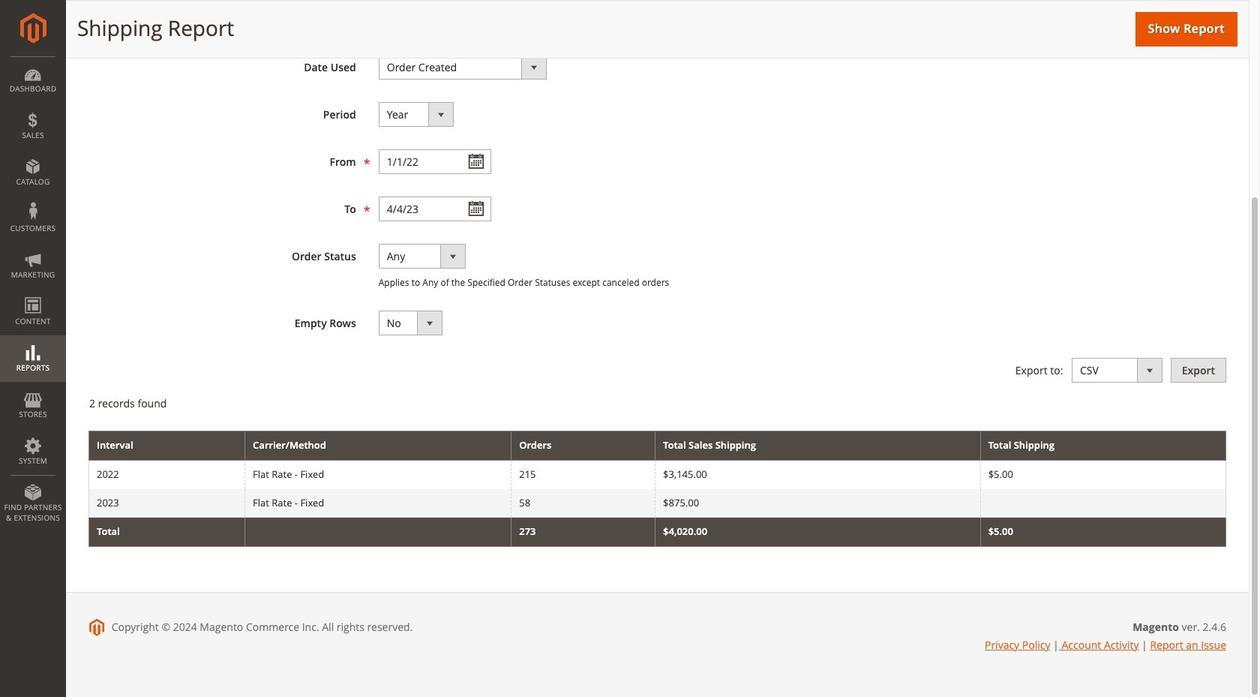 Task type: locate. For each thing, give the bounding box(es) containing it.
menu bar
[[0, 56, 66, 531]]

None text field
[[379, 149, 491, 174], [379, 197, 491, 221], [379, 149, 491, 174], [379, 197, 491, 221]]



Task type: vqa. For each thing, say whether or not it's contained in the screenshot.
"text box"
yes



Task type: describe. For each thing, give the bounding box(es) containing it.
magento admin panel image
[[20, 13, 46, 44]]



